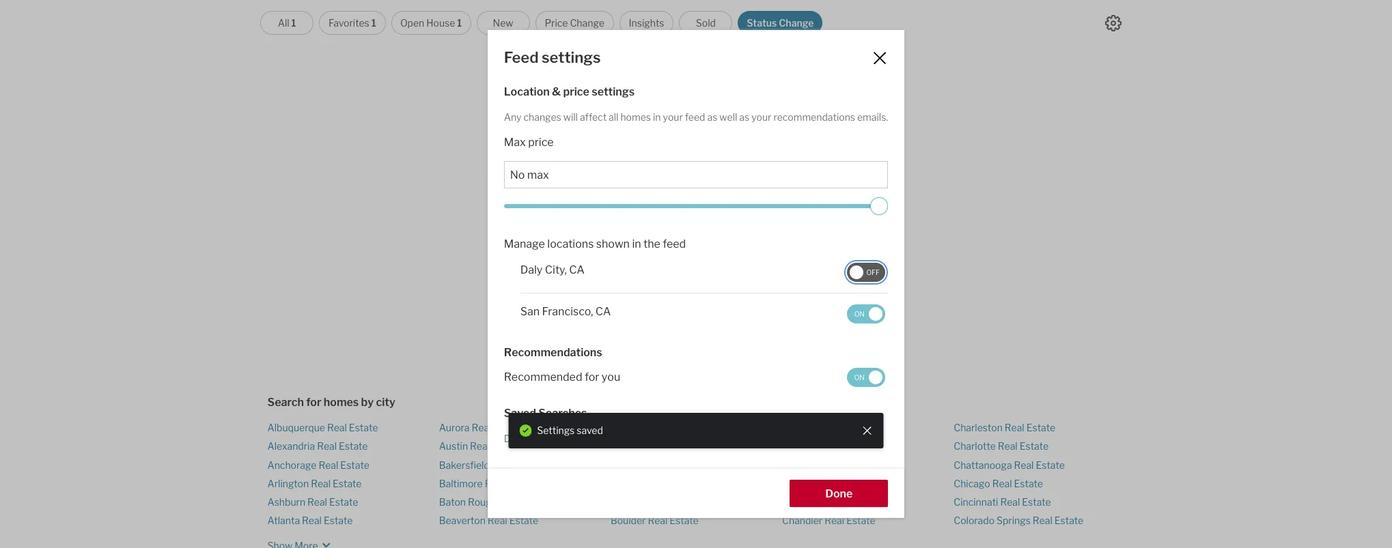 Task type: locate. For each thing, give the bounding box(es) containing it.
estate for alexandria real estate
[[339, 441, 368, 452]]

baltimore real estate link
[[439, 478, 536, 490]]

city,
[[545, 263, 567, 276]]

1 horizontal spatial in
[[653, 112, 661, 123]]

1 horizontal spatial for
[[585, 371, 599, 384]]

1 horizontal spatial ca
[[596, 305, 611, 318]]

boulder
[[611, 515, 646, 527]]

real down aurora real estate link
[[470, 441, 490, 452]]

1 right favorites
[[371, 17, 376, 29]]

status
[[747, 17, 777, 29]]

for
[[585, 371, 599, 384], [306, 396, 321, 409]]

arlington
[[267, 478, 309, 490]]

real up charlotte real estate link
[[1005, 422, 1025, 434]]

real down arlington real estate
[[307, 497, 327, 508]]

real down burlington real estate link
[[833, 497, 853, 508]]

homes.
[[819, 234, 856, 247]]

estate for baltimore real estate
[[507, 478, 536, 490]]

real down anchorage real estate link
[[311, 478, 331, 490]]

real for albuquerque real estate
[[327, 422, 347, 434]]

real down the alexandria real estate link
[[319, 459, 338, 471]]

change right status
[[779, 17, 814, 29]]

as right well
[[739, 112, 750, 123]]

real up chattanooga real estate link
[[998, 441, 1018, 452]]

in right all
[[653, 112, 661, 123]]

chicago
[[954, 478, 990, 490]]

estate for charlotte real estate
[[1020, 441, 1049, 452]]

settings up location & price settings
[[542, 49, 601, 67]]

price down changes
[[528, 136, 554, 149]]

0 horizontal spatial for
[[306, 396, 321, 409]]

real down the 'ashburn real estate' link
[[302, 515, 322, 527]]

done button
[[790, 480, 888, 507]]

1 horizontal spatial 1
[[371, 17, 376, 29]]

your left well
[[663, 112, 683, 123]]

cape coral real estate link
[[782, 497, 884, 508]]

real down charlotte real estate link
[[1014, 459, 1034, 471]]

estate for bakersfield real estate
[[514, 459, 543, 471]]

real for arlington real estate
[[311, 478, 331, 490]]

daly
[[520, 263, 543, 276]]

0 horizontal spatial in
[[632, 238, 641, 251]]

any changes will affect all homes in your feed as well as your recommendations emails.
[[504, 112, 888, 123]]

changes
[[524, 112, 561, 123]]

real up boca raton real estate
[[667, 441, 687, 452]]

Sold radio
[[679, 11, 733, 35]]

chicago real estate link
[[954, 478, 1043, 490]]

2 change from the left
[[779, 17, 814, 29]]

chicago real estate
[[954, 478, 1043, 490]]

bowie real estate
[[782, 422, 863, 434]]

burlington
[[782, 478, 829, 490]]

as left well
[[707, 112, 718, 123]]

1 vertical spatial affect
[[663, 433, 690, 445]]

estate for beaverton real estate
[[509, 515, 538, 527]]

shown
[[596, 238, 630, 251]]

beaverton real estate
[[439, 515, 538, 527]]

ca right francisco,
[[596, 305, 611, 318]]

charlotte real estate link
[[954, 441, 1049, 452]]

real for alexandria real estate
[[317, 441, 337, 452]]

1 horizontal spatial homes
[[621, 112, 651, 123]]

notifications.
[[763, 433, 821, 445]]

real for chandler real estate
[[825, 515, 844, 527]]

Street address, city, state, zip search field
[[519, 259, 833, 286]]

estate for chattanooga real estate
[[1036, 459, 1065, 471]]

0 vertical spatial for
[[585, 371, 599, 384]]

baltimore
[[439, 478, 483, 490]]

boca
[[611, 459, 633, 471]]

real for cincinnati real estate
[[1000, 497, 1020, 508]]

ashburn
[[267, 497, 305, 508]]

real up baton rouge real estate link
[[485, 478, 505, 490]]

real right "rouge"
[[499, 497, 519, 508]]

for for search
[[306, 396, 321, 409]]

feed
[[685, 112, 705, 123], [622, 234, 645, 247], [663, 238, 686, 251]]

ca right city,
[[569, 263, 585, 276]]

1 vertical spatial and
[[745, 433, 761, 445]]

feed left well
[[685, 112, 705, 123]]

real up austin real estate
[[472, 422, 491, 434]]

feed settings
[[504, 49, 601, 67]]

0 horizontal spatial by
[[361, 396, 374, 409]]

as
[[707, 112, 718, 123], [739, 112, 750, 123]]

real for brentwood real estate
[[834, 441, 854, 452]]

1 inside favorites radio
[[371, 17, 376, 29]]

real for buffalo real estate
[[817, 459, 837, 471]]

real for charleston real estate
[[1005, 422, 1025, 434]]

albuquerque real estate link
[[267, 422, 378, 434]]

settings saved
[[537, 425, 603, 437]]

favoriting
[[767, 234, 816, 247]]

change for price change
[[570, 17, 604, 29]]

1 horizontal spatial price
[[563, 86, 590, 99]]

0 horizontal spatial change
[[570, 17, 604, 29]]

all
[[278, 17, 289, 29]]

1 horizontal spatial by
[[647, 234, 660, 247]]

price right &
[[563, 86, 590, 99]]

2 1 from the left
[[371, 17, 376, 29]]

estate for chicago real estate
[[1014, 478, 1043, 490]]

for up "albuquerque real estate"
[[306, 396, 321, 409]]

real for atlanta real estate
[[302, 515, 322, 527]]

alexandria real estate link
[[267, 441, 368, 452]]

real up birmingham
[[636, 422, 656, 434]]

ashburn real estate
[[267, 497, 358, 508]]

0 horizontal spatial ca
[[569, 263, 585, 276]]

bakersfield
[[439, 459, 490, 471]]

favorite
[[504, 468, 546, 481]]

found
[[713, 208, 754, 225]]

real down cape coral real estate 'link'
[[825, 515, 844, 527]]

will
[[563, 112, 578, 123], [626, 433, 641, 445]]

real for chicago real estate
[[992, 478, 1012, 490]]

0 vertical spatial will
[[563, 112, 578, 123]]

1 vertical spatial price
[[528, 136, 554, 149]]

real down search for homes by city at bottom left
[[327, 422, 347, 434]]

1 vertical spatial ca
[[596, 305, 611, 318]]

1 right house
[[457, 17, 462, 29]]

real down "albuquerque real estate"
[[317, 441, 337, 452]]

emails.
[[857, 112, 888, 123]]

0 vertical spatial affect
[[580, 112, 607, 123]]

affect right also
[[663, 433, 690, 445]]

baton rouge real estate
[[439, 497, 550, 508]]

real up cape coral real estate 'link'
[[831, 478, 851, 490]]

colorado
[[954, 515, 995, 527]]

by left city on the left
[[361, 396, 374, 409]]

real up springs
[[1000, 497, 1020, 508]]

and down found
[[746, 234, 765, 247]]

and right "emails"
[[745, 433, 761, 445]]

1
[[291, 17, 296, 29], [371, 17, 376, 29], [457, 17, 462, 29]]

baltimore real estate
[[439, 478, 536, 490]]

real up baltimore real estate "link"
[[492, 459, 511, 471]]

1 right all
[[291, 17, 296, 29]]

real up burlington real estate
[[817, 459, 837, 471]]

real down birmingham real estate link
[[664, 459, 684, 471]]

0 vertical spatial ca
[[569, 263, 585, 276]]

1 horizontal spatial change
[[779, 17, 814, 29]]

0 vertical spatial homes
[[621, 112, 651, 123]]

1 vertical spatial homes
[[324, 396, 359, 409]]

estate for buffalo real estate
[[839, 459, 868, 471]]

house
[[426, 17, 455, 29]]

chattanooga
[[954, 459, 1012, 471]]

homes right all
[[621, 112, 651, 123]]

1 horizontal spatial will
[[626, 433, 641, 445]]

updates
[[651, 208, 709, 225]]

no
[[628, 208, 648, 225]]

springs
[[997, 515, 1031, 527]]

homes up "albuquerque real estate"
[[324, 396, 359, 409]]

option group containing all
[[260, 11, 823, 35]]

1 horizontal spatial as
[[739, 112, 750, 123]]

0 horizontal spatial 1
[[291, 17, 296, 29]]

boca raton real estate
[[611, 459, 715, 471]]

option group
[[260, 11, 823, 35]]

in left the
[[632, 238, 641, 251]]

by left saving
[[647, 234, 660, 247]]

alexandria real estate
[[267, 441, 368, 452]]

1 horizontal spatial affect
[[663, 433, 690, 445]]

recommended
[[504, 371, 582, 384]]

1 change from the left
[[570, 17, 604, 29]]

bakersfield real estate
[[439, 459, 543, 471]]

2 horizontal spatial 1
[[457, 17, 462, 29]]

1 vertical spatial by
[[361, 396, 374, 409]]

change right the price
[[570, 17, 604, 29]]

1 vertical spatial in
[[632, 238, 641, 251]]

estate for ashburn real estate
[[329, 497, 358, 508]]

real right boulder
[[648, 515, 668, 527]]

Price Change radio
[[535, 11, 614, 35]]

saving
[[662, 234, 695, 247]]

real for anchorage real estate
[[319, 459, 338, 471]]

arlington real estate
[[267, 478, 362, 490]]

1 1 from the left
[[291, 17, 296, 29]]

feed right the
[[663, 238, 686, 251]]

1 vertical spatial for
[[306, 396, 321, 409]]

deleting your saved search will also affect your emails and notifications.
[[504, 433, 821, 445]]

emails
[[714, 433, 743, 445]]

real up cincinnati real estate
[[992, 478, 1012, 490]]

for left you
[[585, 371, 599, 384]]

also
[[643, 433, 661, 445]]

arlington real estate link
[[267, 478, 362, 490]]

brentwood real estate
[[782, 441, 885, 452]]

price
[[563, 86, 590, 99], [528, 136, 554, 149]]

real up 'brentwood real estate'
[[812, 422, 832, 434]]

estate
[[349, 422, 378, 434], [494, 422, 523, 434], [658, 422, 687, 434], [834, 422, 863, 434], [1027, 422, 1056, 434], [339, 441, 368, 452], [492, 441, 521, 452], [689, 441, 718, 452], [856, 441, 885, 452], [1020, 441, 1049, 452], [340, 459, 369, 471], [514, 459, 543, 471], [686, 459, 715, 471], [839, 459, 868, 471], [1036, 459, 1065, 471], [333, 478, 362, 490], [507, 478, 536, 490], [853, 478, 882, 490], [1014, 478, 1043, 490], [329, 497, 358, 508], [521, 497, 550, 508], [855, 497, 884, 508], [1022, 497, 1051, 508], [324, 515, 353, 527], [509, 515, 538, 527], [670, 515, 699, 527], [846, 515, 875, 527], [1055, 515, 1084, 527]]

3 1 from the left
[[457, 17, 462, 29]]

0 vertical spatial in
[[653, 112, 661, 123]]

saved searches
[[504, 407, 587, 420]]

real for bend real estate
[[636, 422, 656, 434]]

1 for all 1
[[291, 17, 296, 29]]

real up buffalo real estate "link"
[[834, 441, 854, 452]]

Max price slider range field
[[504, 197, 888, 215]]

Open House radio
[[391, 11, 471, 35]]

0 horizontal spatial as
[[707, 112, 718, 123]]

1 inside all option
[[291, 17, 296, 29]]

estate for atlanta real estate
[[324, 515, 353, 527]]

change for status change
[[779, 17, 814, 29]]

estate for cincinnati real estate
[[1022, 497, 1051, 508]]

estate for bowie real estate
[[834, 422, 863, 434]]

for for recommended
[[585, 371, 599, 384]]

real down baton rouge real estate link
[[488, 515, 507, 527]]

0 horizontal spatial homes
[[324, 396, 359, 409]]

real for chattanooga real estate
[[1014, 459, 1034, 471]]

favorites 1
[[329, 17, 376, 29]]

settings up all
[[592, 86, 635, 99]]

in
[[653, 112, 661, 123], [632, 238, 641, 251]]

1 vertical spatial will
[[626, 433, 641, 445]]

will down location & price settings
[[563, 112, 578, 123]]

austin real estate link
[[439, 441, 521, 452]]

affect left all
[[580, 112, 607, 123]]

san
[[520, 305, 540, 318]]

real for burlington real estate
[[831, 478, 851, 490]]

will left also
[[626, 433, 641, 445]]

0 horizontal spatial will
[[563, 112, 578, 123]]

favorite updates
[[504, 468, 592, 481]]

new
[[493, 17, 513, 29]]

homes
[[621, 112, 651, 123], [324, 396, 359, 409]]



Task type: describe. For each thing, give the bounding box(es) containing it.
search
[[594, 433, 624, 445]]

austin
[[439, 441, 468, 452]]

charlotte real estate
[[954, 441, 1049, 452]]

albuquerque
[[267, 422, 325, 434]]

chattanooga real estate link
[[954, 459, 1065, 471]]

charleston real estate
[[954, 422, 1056, 434]]

favorites
[[329, 17, 369, 29]]

anchorage real estate link
[[267, 459, 369, 471]]

boulder real estate
[[611, 515, 699, 527]]

anchorage
[[267, 459, 317, 471]]

colorado springs real estate link
[[954, 515, 1084, 527]]

Favorites radio
[[319, 11, 386, 35]]

your right the building
[[597, 234, 619, 247]]

0 vertical spatial and
[[746, 234, 765, 247]]

bend real estate link
[[611, 422, 687, 434]]

1 vertical spatial settings
[[592, 86, 635, 99]]

birmingham real estate
[[611, 441, 718, 452]]

real for ashburn real estate
[[307, 497, 327, 508]]

price
[[545, 17, 568, 29]]

0 vertical spatial settings
[[542, 49, 601, 67]]

charlotte
[[954, 441, 996, 452]]

estate for chandler real estate
[[846, 515, 875, 527]]

0 vertical spatial price
[[563, 86, 590, 99]]

cincinnati
[[954, 497, 998, 508]]

recommendations
[[774, 112, 855, 123]]

estate for charleston real estate
[[1027, 422, 1056, 434]]

recommended for you
[[504, 371, 620, 384]]

start building your feed by saving searches and favoriting homes.
[[526, 234, 856, 247]]

searches
[[697, 234, 744, 247]]

0 vertical spatial by
[[647, 234, 660, 247]]

estate for boulder real estate
[[670, 515, 699, 527]]

real for bowie real estate
[[812, 422, 832, 434]]

well
[[720, 112, 737, 123]]

raton
[[636, 459, 662, 471]]

chandler
[[782, 515, 823, 527]]

no updates found
[[628, 208, 754, 225]]

estate for burlington real estate
[[853, 478, 882, 490]]

city
[[376, 396, 395, 409]]

open house 1
[[400, 17, 462, 29]]

estate for arlington real estate
[[333, 478, 362, 490]]

real for birmingham real estate
[[667, 441, 687, 452]]

beaverton real estate link
[[439, 515, 538, 527]]

real for bakersfield real estate
[[492, 459, 511, 471]]

bowie real estate link
[[782, 422, 863, 434]]

0 horizontal spatial price
[[528, 136, 554, 149]]

start
[[526, 234, 552, 247]]

estate for brentwood real estate
[[856, 441, 885, 452]]

Insights radio
[[619, 11, 674, 35]]

estate for birmingham real estate
[[689, 441, 718, 452]]

baton
[[439, 497, 466, 508]]

chandler real estate link
[[782, 515, 875, 527]]

colorado springs real estate
[[954, 515, 1084, 527]]

All radio
[[260, 11, 314, 35]]

baton rouge real estate link
[[439, 497, 550, 508]]

estate for bend real estate
[[658, 422, 687, 434]]

1 for favorites 1
[[371, 17, 376, 29]]

1 inside open house radio
[[457, 17, 462, 29]]

burlington real estate link
[[782, 478, 882, 490]]

ca for san francisco, ca
[[596, 305, 611, 318]]

you
[[602, 371, 620, 384]]

building
[[554, 234, 594, 247]]

insights
[[629, 17, 664, 29]]

estate for albuquerque real estate
[[349, 422, 378, 434]]

real for austin real estate
[[470, 441, 490, 452]]

saved
[[504, 407, 536, 420]]

your left "emails"
[[692, 433, 712, 445]]

ca for daly city, ca
[[569, 263, 585, 276]]

real for beaverton real estate
[[488, 515, 507, 527]]

rouge
[[468, 497, 497, 508]]

albuquerque real estate
[[267, 422, 378, 434]]

atlanta real estate link
[[267, 515, 353, 527]]

cincinnati real estate
[[954, 497, 1051, 508]]

bowie
[[782, 422, 810, 434]]

birmingham real estate link
[[611, 441, 718, 452]]

manage locations shown in the feed
[[504, 238, 686, 251]]

aurora real estate link
[[439, 422, 523, 434]]

estate for anchorage real estate
[[340, 459, 369, 471]]

&
[[552, 86, 561, 99]]

bend
[[611, 422, 634, 434]]

beaverton
[[439, 515, 486, 527]]

feed
[[504, 49, 539, 67]]

your down saved searches
[[544, 433, 564, 445]]

done
[[825, 487, 853, 500]]

open
[[400, 17, 424, 29]]

real for baltimore real estate
[[485, 478, 505, 490]]

sold
[[696, 17, 716, 29]]

charleston
[[954, 422, 1003, 434]]

submit search image
[[843, 268, 854, 279]]

Status Change radio
[[738, 11, 823, 35]]

searches
[[538, 407, 587, 420]]

status change
[[747, 17, 814, 29]]

estate for austin real estate
[[492, 441, 521, 452]]

2 as from the left
[[739, 112, 750, 123]]

cape coral real estate
[[782, 497, 884, 508]]

the
[[644, 238, 660, 251]]

brentwood real estate link
[[782, 441, 885, 452]]

atlanta real estate
[[267, 515, 353, 527]]

ashburn real estate link
[[267, 497, 358, 508]]

feed down no
[[622, 234, 645, 247]]

your right well
[[752, 112, 772, 123]]

0 horizontal spatial affect
[[580, 112, 607, 123]]

real for aurora real estate
[[472, 422, 491, 434]]

1 as from the left
[[707, 112, 718, 123]]

location & price settings
[[504, 86, 635, 99]]

boulder real estate link
[[611, 515, 699, 527]]

bakersfield real estate link
[[439, 459, 543, 471]]

real for charlotte real estate
[[998, 441, 1018, 452]]

saved inside section
[[577, 425, 603, 437]]

max price
[[504, 136, 554, 149]]

New radio
[[477, 11, 530, 35]]

anchorage real estate
[[267, 459, 369, 471]]

manage
[[504, 238, 545, 251]]

estate for aurora real estate
[[494, 422, 523, 434]]

daly city, ca
[[520, 263, 585, 276]]

recommendations
[[504, 346, 602, 359]]

search for homes by city
[[267, 396, 395, 409]]

chattanooga real estate
[[954, 459, 1065, 471]]

real for boulder real estate
[[648, 515, 668, 527]]

settings saved section
[[508, 413, 884, 449]]

buffalo real estate
[[782, 459, 868, 471]]

real right springs
[[1033, 515, 1053, 527]]

buffalo real estate link
[[782, 459, 868, 471]]

any
[[504, 112, 522, 123]]

Max price input text field
[[510, 169, 882, 182]]



Task type: vqa. For each thing, say whether or not it's contained in the screenshot.
Records.
no



